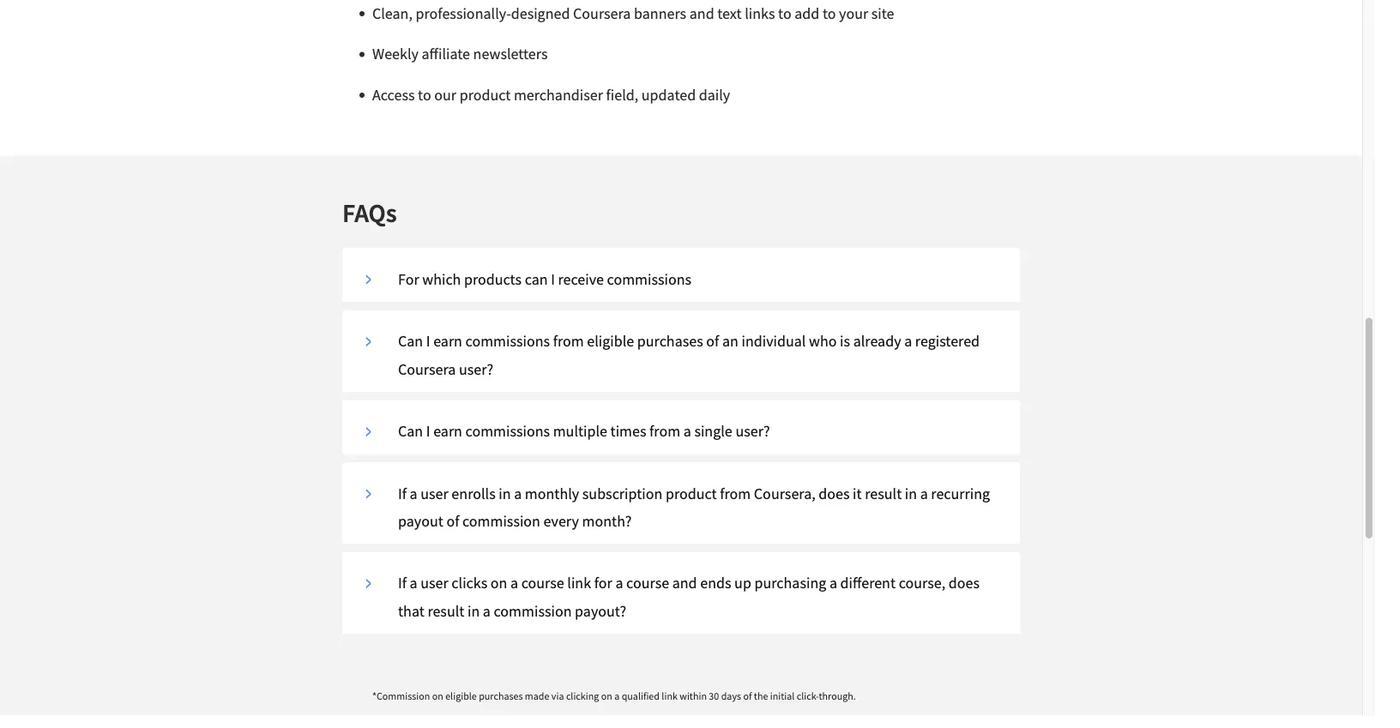 Task type: locate. For each thing, give the bounding box(es) containing it.
earn up enrolls
[[433, 422, 463, 441]]

user? inside can i earn commissions from eligible purchases of an individual who is already a registered coursera user?
[[459, 360, 494, 379]]

0 horizontal spatial does
[[819, 484, 850, 504]]

2 if from the top
[[398, 574, 407, 593]]

0 horizontal spatial to
[[418, 85, 431, 104]]

from left coursera,
[[720, 484, 751, 504]]

and
[[690, 4, 715, 23], [673, 574, 697, 593]]

commission down enrolls
[[463, 512, 541, 531]]

can
[[398, 332, 423, 351], [398, 422, 423, 441]]

0 horizontal spatial coursera
[[398, 360, 456, 379]]

for which products can i receive commissions
[[398, 270, 692, 289]]

and left text
[[690, 4, 715, 23]]

result right 'that'
[[428, 602, 465, 621]]

earn for can i earn commissions from eligible purchases of an individual who is already a registered coursera user?
[[433, 332, 463, 351]]

0 horizontal spatial on
[[432, 690, 443, 703]]

2 vertical spatial commissions
[[466, 422, 550, 441]]

2 horizontal spatial on
[[601, 690, 613, 703]]

*commission
[[372, 690, 430, 703]]

in left recurring
[[905, 484, 917, 504]]

2 earn from the top
[[433, 422, 463, 441]]

0 horizontal spatial course
[[522, 574, 564, 593]]

0 vertical spatial of
[[707, 332, 719, 351]]

earn
[[433, 332, 463, 351], [433, 422, 463, 441]]

if up the payout at the left of the page
[[398, 484, 407, 504]]

if a user enrolls in a monthly subscription product from coursera, does it result in a recurring payout of commission every month?
[[398, 484, 990, 531]]

purchases
[[637, 332, 703, 351], [479, 690, 523, 703]]

from right 'times'
[[650, 422, 681, 441]]

0 vertical spatial eligible
[[587, 332, 634, 351]]

commissions for multiple
[[466, 422, 550, 441]]

0 vertical spatial commission
[[463, 512, 541, 531]]

if
[[398, 484, 407, 504], [398, 574, 407, 593]]

receive
[[558, 270, 604, 289]]

from down receive
[[553, 332, 584, 351]]

0 vertical spatial from
[[553, 332, 584, 351]]

commissions inside can i earn commissions from eligible purchases of an individual who is already a registered coursera user?
[[466, 332, 550, 351]]

a right "for"
[[616, 574, 623, 593]]

1 earn from the top
[[433, 332, 463, 351]]

1 vertical spatial and
[[673, 574, 697, 593]]

can for can i earn commissions multiple times from a single user?
[[398, 422, 423, 441]]

1 vertical spatial earn
[[433, 422, 463, 441]]

purchases left made
[[479, 690, 523, 703]]

1 vertical spatial product
[[666, 484, 717, 504]]

1 horizontal spatial result
[[865, 484, 902, 504]]

0 vertical spatial if
[[398, 484, 407, 504]]

30
[[709, 690, 719, 703]]

1 vertical spatial coursera
[[398, 360, 456, 379]]

to right add
[[823, 4, 836, 23]]

site
[[872, 4, 895, 23]]

link left "for"
[[568, 574, 591, 593]]

1 vertical spatial user?
[[736, 422, 770, 441]]

of inside can i earn commissions from eligible purchases of an individual who is already a registered coursera user?
[[707, 332, 719, 351]]

coursera,
[[754, 484, 816, 504]]

ends
[[700, 574, 732, 593]]

a down clicks
[[483, 602, 491, 621]]

0 vertical spatial link
[[568, 574, 591, 593]]

products
[[464, 270, 522, 289]]

eligible down receive
[[587, 332, 634, 351]]

a right clicks
[[511, 574, 518, 593]]

multiple
[[553, 422, 608, 441]]

month?
[[582, 512, 632, 531]]

of
[[707, 332, 719, 351], [447, 512, 459, 531], [744, 690, 752, 703]]

registered
[[915, 332, 980, 351]]

every
[[544, 512, 579, 531]]

1 can from the top
[[398, 332, 423, 351]]

course right "for"
[[627, 574, 669, 593]]

field,
[[606, 85, 639, 104]]

of left an
[[707, 332, 719, 351]]

2 vertical spatial of
[[744, 690, 752, 703]]

user for clicks
[[421, 574, 449, 593]]

1 vertical spatial commissions
[[466, 332, 550, 351]]

1 horizontal spatial coursera
[[573, 4, 631, 23]]

a
[[905, 332, 912, 351], [684, 422, 691, 441], [410, 484, 418, 504], [514, 484, 522, 504], [921, 484, 928, 504], [410, 574, 418, 593], [511, 574, 518, 593], [616, 574, 623, 593], [830, 574, 838, 593], [483, 602, 491, 621], [615, 690, 620, 703]]

in down clicks
[[468, 602, 480, 621]]

which
[[422, 270, 461, 289]]

0 horizontal spatial purchases
[[479, 690, 523, 703]]

result right it
[[865, 484, 902, 504]]

2 user from the top
[[421, 574, 449, 593]]

to left 'our' at the top left of the page
[[418, 85, 431, 104]]

commissions right receive
[[607, 270, 692, 289]]

on right clicking
[[601, 690, 613, 703]]

1 user from the top
[[421, 484, 449, 504]]

i
[[551, 270, 555, 289], [426, 332, 430, 351], [426, 422, 430, 441]]

1 vertical spatial if
[[398, 574, 407, 593]]

product right 'our' at the top left of the page
[[460, 85, 511, 104]]

and left ends
[[673, 574, 697, 593]]

of left the
[[744, 690, 752, 703]]

1 vertical spatial eligible
[[446, 690, 477, 703]]

0 vertical spatial user?
[[459, 360, 494, 379]]

eligible
[[587, 332, 634, 351], [446, 690, 477, 703]]

0 horizontal spatial user?
[[459, 360, 494, 379]]

in
[[499, 484, 511, 504], [905, 484, 917, 504], [468, 602, 480, 621]]

different
[[841, 574, 896, 593]]

does
[[819, 484, 850, 504], [949, 574, 980, 593]]

user inside if a user enrolls in a monthly subscription product from coursera, does it result in a recurring payout of commission every month?
[[421, 484, 449, 504]]

0 horizontal spatial from
[[553, 332, 584, 351]]

1 if from the top
[[398, 484, 407, 504]]

if up 'that'
[[398, 574, 407, 593]]

commissions down products
[[466, 332, 550, 351]]

can i earn commissions from eligible purchases of an individual who is already a registered coursera user?
[[398, 332, 980, 379]]

0 horizontal spatial of
[[447, 512, 459, 531]]

2 horizontal spatial of
[[744, 690, 752, 703]]

1 horizontal spatial course
[[627, 574, 669, 593]]

commissions
[[607, 270, 692, 289], [466, 332, 550, 351], [466, 422, 550, 441]]

2 course from the left
[[627, 574, 669, 593]]

coursera
[[573, 4, 631, 23], [398, 360, 456, 379]]

2 vertical spatial i
[[426, 422, 430, 441]]

1 vertical spatial result
[[428, 602, 465, 621]]

course left "for"
[[522, 574, 564, 593]]

payout?
[[575, 602, 626, 621]]

course
[[522, 574, 564, 593], [627, 574, 669, 593]]

clicks
[[452, 574, 488, 593]]

a right already
[[905, 332, 912, 351]]

earn for can i earn commissions multiple times from a single user?
[[433, 422, 463, 441]]

an
[[723, 332, 739, 351]]

0 vertical spatial purchases
[[637, 332, 703, 351]]

0 vertical spatial commissions
[[607, 270, 692, 289]]

i inside can i earn commissions from eligible purchases of an individual who is already a registered coursera user?
[[426, 332, 430, 351]]

0 vertical spatial coursera
[[573, 4, 631, 23]]

on
[[491, 574, 508, 593], [432, 690, 443, 703], [601, 690, 613, 703]]

1 horizontal spatial eligible
[[587, 332, 634, 351]]

is
[[840, 332, 850, 351]]

0 horizontal spatial link
[[568, 574, 591, 593]]

0 vertical spatial i
[[551, 270, 555, 289]]

from
[[553, 332, 584, 351], [650, 422, 681, 441], [720, 484, 751, 504]]

2 horizontal spatial in
[[905, 484, 917, 504]]

0 vertical spatial earn
[[433, 332, 463, 351]]

access
[[372, 85, 415, 104]]

result inside if a user clicks on a course link for a course and ends up purchasing a different course, does that result in a commission payout?
[[428, 602, 465, 621]]

earn inside can i earn commissions from eligible purchases of an individual who is already a registered coursera user?
[[433, 332, 463, 351]]

commission left payout?
[[494, 602, 572, 621]]

*commission on eligible purchases made via clicking on a qualified link within 30 days of the initial click-through.
[[372, 690, 856, 703]]

does right course,
[[949, 574, 980, 593]]

faqs
[[342, 197, 397, 229]]

1 vertical spatial does
[[949, 574, 980, 593]]

1 horizontal spatial product
[[666, 484, 717, 504]]

to left add
[[778, 4, 792, 23]]

1 horizontal spatial does
[[949, 574, 980, 593]]

user?
[[459, 360, 494, 379], [736, 422, 770, 441]]

coursera inside can i earn commissions from eligible purchases of an individual who is already a registered coursera user?
[[398, 360, 456, 379]]

1 vertical spatial from
[[650, 422, 681, 441]]

1 vertical spatial user
[[421, 574, 449, 593]]

on right *commission
[[432, 690, 443, 703]]

a left recurring
[[921, 484, 928, 504]]

user up the payout at the left of the page
[[421, 484, 449, 504]]

0 vertical spatial can
[[398, 332, 423, 351]]

banners
[[634, 4, 687, 23]]

0 vertical spatial and
[[690, 4, 715, 23]]

user
[[421, 484, 449, 504], [421, 574, 449, 593]]

user for enrolls
[[421, 484, 449, 504]]

a up 'that'
[[410, 574, 418, 593]]

commission
[[463, 512, 541, 531], [494, 602, 572, 621]]

does left it
[[819, 484, 850, 504]]

in right enrolls
[[499, 484, 511, 504]]

can inside can i earn commissions from eligible purchases of an individual who is already a registered coursera user?
[[398, 332, 423, 351]]

if inside if a user enrolls in a monthly subscription product from coursera, does it result in a recurring payout of commission every month?
[[398, 484, 407, 504]]

product
[[460, 85, 511, 104], [666, 484, 717, 504]]

user inside if a user clicks on a course link for a course and ends up purchasing a different course, does that result in a commission payout?
[[421, 574, 449, 593]]

0 vertical spatial does
[[819, 484, 850, 504]]

earn down which
[[433, 332, 463, 351]]

tab list
[[342, 249, 1020, 634]]

a left qualified
[[615, 690, 620, 703]]

individual
[[742, 332, 806, 351]]

can i earn commissions multiple times from a single user? button
[[355, 418, 1007, 463]]

0 horizontal spatial in
[[468, 602, 480, 621]]

1 horizontal spatial of
[[707, 332, 719, 351]]

on right clicks
[[491, 574, 508, 593]]

already
[[854, 332, 902, 351]]

1 horizontal spatial purchases
[[637, 332, 703, 351]]

link
[[568, 574, 591, 593], [662, 690, 678, 703]]

weekly affiliate newsletters
[[372, 45, 548, 64]]

0 vertical spatial user
[[421, 484, 449, 504]]

1 horizontal spatial on
[[491, 574, 508, 593]]

in inside if a user clicks on a course link for a course and ends up purchasing a different course, does that result in a commission payout?
[[468, 602, 480, 621]]

can i earn commissions from eligible purchases of an individual who is already a registered coursera user? button
[[355, 328, 1007, 384]]

days
[[721, 690, 741, 703]]

2 horizontal spatial from
[[720, 484, 751, 504]]

weekly
[[372, 45, 419, 64]]

1 horizontal spatial in
[[499, 484, 511, 504]]

purchases down for which products can i receive commissions dropdown button
[[637, 332, 703, 351]]

1 vertical spatial commission
[[494, 602, 572, 621]]

if inside if a user clicks on a course link for a course and ends up purchasing a different course, does that result in a commission payout?
[[398, 574, 407, 593]]

1 vertical spatial of
[[447, 512, 459, 531]]

if a user clicks on a course link for a course and ends up purchasing a different course, does that result in a commission payout?
[[398, 574, 980, 621]]

link left within
[[662, 690, 678, 703]]

commissions up enrolls
[[466, 422, 550, 441]]

2 can from the top
[[398, 422, 423, 441]]

2 vertical spatial from
[[720, 484, 751, 504]]

user left clicks
[[421, 574, 449, 593]]

0 vertical spatial result
[[865, 484, 902, 504]]

single
[[695, 422, 733, 441]]

i inside dropdown button
[[551, 270, 555, 289]]

the
[[754, 690, 768, 703]]

links
[[745, 4, 775, 23]]

1 vertical spatial can
[[398, 422, 423, 441]]

1 vertical spatial i
[[426, 332, 430, 351]]

of right the payout at the left of the page
[[447, 512, 459, 531]]

result
[[865, 484, 902, 504], [428, 602, 465, 621]]

eligible right *commission
[[446, 690, 477, 703]]

0 vertical spatial product
[[460, 85, 511, 104]]

1 horizontal spatial link
[[662, 690, 678, 703]]

0 horizontal spatial result
[[428, 602, 465, 621]]

product down can i earn commissions multiple times from a single user? dropdown button
[[666, 484, 717, 504]]

to
[[778, 4, 792, 23], [823, 4, 836, 23], [418, 85, 431, 104]]



Task type: vqa. For each thing, say whether or not it's contained in the screenshot.
Clean,
yes



Task type: describe. For each thing, give the bounding box(es) containing it.
merchandiser
[[514, 85, 603, 104]]

up
[[735, 574, 752, 593]]

does inside if a user enrolls in a monthly subscription product from coursera, does it result in a recurring payout of commission every month?
[[819, 484, 850, 504]]

link inside if a user clicks on a course link for a course and ends up purchasing a different course, does that result in a commission payout?
[[568, 574, 591, 593]]

access to our product merchandiser field, updated daily
[[372, 85, 730, 104]]

if for if a user enrolls in a monthly subscription product from coursera, does it result in a recurring payout of commission every month?
[[398, 484, 407, 504]]

course,
[[899, 574, 946, 593]]

recurring
[[931, 484, 990, 504]]

text
[[718, 4, 742, 23]]

your
[[839, 4, 869, 23]]

click-
[[797, 690, 819, 703]]

i for from
[[426, 332, 430, 351]]

subscription
[[583, 484, 663, 504]]

1 vertical spatial link
[[662, 690, 678, 703]]

a left single
[[684, 422, 691, 441]]

purchasing
[[755, 574, 827, 593]]

if a user enrolls in a monthly subscription product from coursera, does it result in a recurring payout of commission every month? button
[[355, 480, 1007, 536]]

clicking
[[566, 690, 599, 703]]

product inside if a user enrolls in a monthly subscription product from coursera, does it result in a recurring payout of commission every month?
[[666, 484, 717, 504]]

and inside if a user clicks on a course link for a course and ends up purchasing a different course, does that result in a commission payout?
[[673, 574, 697, 593]]

for which products can i receive commissions button
[[355, 266, 1007, 311]]

1 vertical spatial purchases
[[479, 690, 523, 703]]

of inside if a user enrolls in a monthly subscription product from coursera, does it result in a recurring payout of commission every month?
[[447, 512, 459, 531]]

a left different
[[830, 574, 838, 593]]

a left monthly
[[514, 484, 522, 504]]

payout
[[398, 512, 443, 531]]

for
[[594, 574, 613, 593]]

made
[[525, 690, 550, 703]]

if for if a user clicks on a course link for a course and ends up purchasing a different course, does that result in a commission payout?
[[398, 574, 407, 593]]

commission inside if a user clicks on a course link for a course and ends up purchasing a different course, does that result in a commission payout?
[[494, 602, 572, 621]]

0 horizontal spatial eligible
[[446, 690, 477, 703]]

1 horizontal spatial from
[[650, 422, 681, 441]]

1 horizontal spatial user?
[[736, 422, 770, 441]]

eligible inside can i earn commissions from eligible purchases of an individual who is already a registered coursera user?
[[587, 332, 634, 351]]

it
[[853, 484, 862, 504]]

on inside if a user clicks on a course link for a course and ends up purchasing a different course, does that result in a commission payout?
[[491, 574, 508, 593]]

our
[[434, 85, 457, 104]]

commissions for from
[[466, 332, 550, 351]]

tab list containing for which products can i receive commissions
[[342, 249, 1020, 634]]

daily
[[699, 85, 730, 104]]

from inside if a user enrolls in a monthly subscription product from coursera, does it result in a recurring payout of commission every month?
[[720, 484, 751, 504]]

that
[[398, 602, 425, 621]]

does inside if a user clicks on a course link for a course and ends up purchasing a different course, does that result in a commission payout?
[[949, 574, 980, 593]]

professionally-
[[416, 4, 511, 23]]

designed
[[511, 4, 570, 23]]

if a user clicks on a course link for a course and ends up purchasing a different course, does that result in a commission payout? button
[[355, 570, 1007, 626]]

0 horizontal spatial product
[[460, 85, 511, 104]]

2 horizontal spatial to
[[823, 4, 836, 23]]

commissions inside dropdown button
[[607, 270, 692, 289]]

from inside can i earn commissions from eligible purchases of an individual who is already a registered coursera user?
[[553, 332, 584, 351]]

a up the payout at the left of the page
[[410, 484, 418, 504]]

who
[[809, 332, 837, 351]]

initial
[[770, 690, 795, 703]]

clean, professionally-designed coursera banners and text links to add to your site
[[372, 4, 895, 23]]

can i earn commissions multiple times from a single user?
[[398, 422, 770, 441]]

clean,
[[372, 4, 413, 23]]

via
[[552, 690, 564, 703]]

qualified
[[622, 690, 660, 703]]

i for multiple
[[426, 422, 430, 441]]

times
[[611, 422, 647, 441]]

commission inside if a user enrolls in a monthly subscription product from coursera, does it result in a recurring payout of commission every month?
[[463, 512, 541, 531]]

purchases inside can i earn commissions from eligible purchases of an individual who is already a registered coursera user?
[[637, 332, 703, 351]]

updated
[[642, 85, 696, 104]]

1 horizontal spatial to
[[778, 4, 792, 23]]

can
[[525, 270, 548, 289]]

1 course from the left
[[522, 574, 564, 593]]

a inside can i earn commissions from eligible purchases of an individual who is already a registered coursera user?
[[905, 332, 912, 351]]

enrolls
[[452, 484, 496, 504]]

monthly
[[525, 484, 579, 504]]

result inside if a user enrolls in a monthly subscription product from coursera, does it result in a recurring payout of commission every month?
[[865, 484, 902, 504]]

newsletters
[[473, 45, 548, 64]]

through.
[[819, 690, 856, 703]]

within
[[680, 690, 707, 703]]

for
[[398, 270, 419, 289]]

can for can i earn commissions from eligible purchases of an individual who is already a registered coursera user?
[[398, 332, 423, 351]]

add
[[795, 4, 820, 23]]

affiliate
[[422, 45, 470, 64]]



